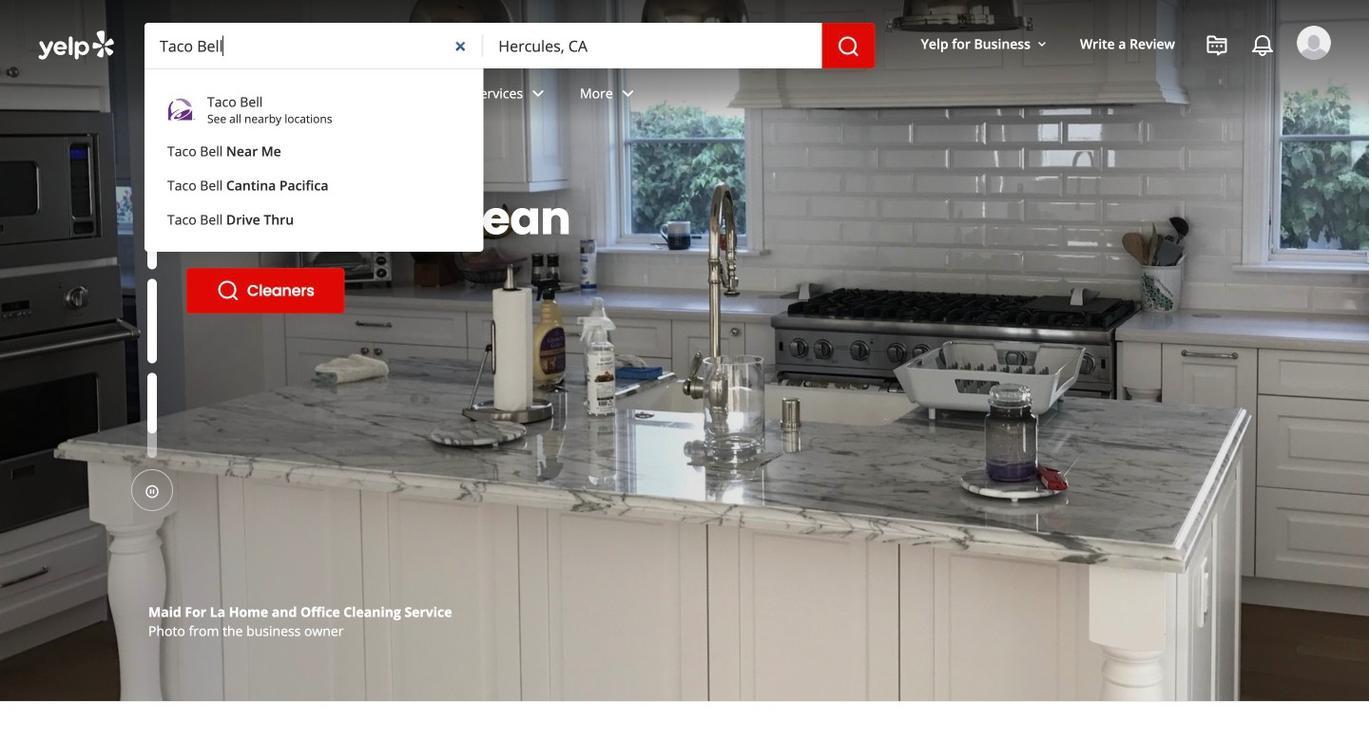 Task type: vqa. For each thing, say whether or not it's contained in the screenshot.
Backflow
no



Task type: describe. For each thing, give the bounding box(es) containing it.
24 search v2 image
[[217, 280, 240, 302]]

16 chevron down v2 image
[[1035, 37, 1050, 52]]

business categories element
[[145, 68, 1332, 124]]

pause slideshow image
[[145, 485, 160, 500]]

1 24 chevron down v2 image from the left
[[238, 82, 261, 105]]

2 24 chevron down v2 image from the left
[[617, 82, 640, 105]]

24 chevron down v2 image
[[527, 82, 550, 105]]

3 select slide image from the top
[[147, 351, 157, 436]]



Task type: locate. For each thing, give the bounding box(es) containing it.
None field
[[145, 23, 483, 68], [483, 23, 822, 68], [145, 23, 483, 68]]

0 horizontal spatial 24 chevron down v2 image
[[238, 82, 261, 105]]

None search field
[[0, 0, 1370, 252], [145, 23, 876, 68], [0, 0, 1370, 252], [145, 23, 876, 68]]

projects image
[[1206, 34, 1229, 57]]

24 chevron down v2 image down address, neighborhood, city, state or zip field
[[617, 82, 640, 105]]

search image
[[838, 35, 860, 58]]

things to do, nail salons, plumbers search field
[[145, 23, 483, 68]]

address, neighborhood, city, state or zip search field
[[483, 23, 822, 68]]

24 chevron down v2 image
[[238, 82, 261, 105], [617, 82, 640, 105]]

notifications image
[[1252, 34, 1275, 57]]

2 select slide image from the top
[[147, 279, 157, 364]]

1 select slide image from the top
[[147, 185, 157, 269]]

24 chevron down v2 image down the things to do, nail salons, plumbers search box
[[238, 82, 261, 105]]

christina o. image
[[1297, 26, 1332, 60]]

select slide image
[[147, 185, 157, 269], [147, 279, 157, 364], [147, 351, 157, 436]]

1 horizontal spatial 24 chevron down v2 image
[[617, 82, 640, 105]]

none field address, neighborhood, city, state or zip
[[483, 23, 822, 68]]

  text field
[[145, 23, 483, 68]]

user actions element
[[906, 24, 1358, 141]]



